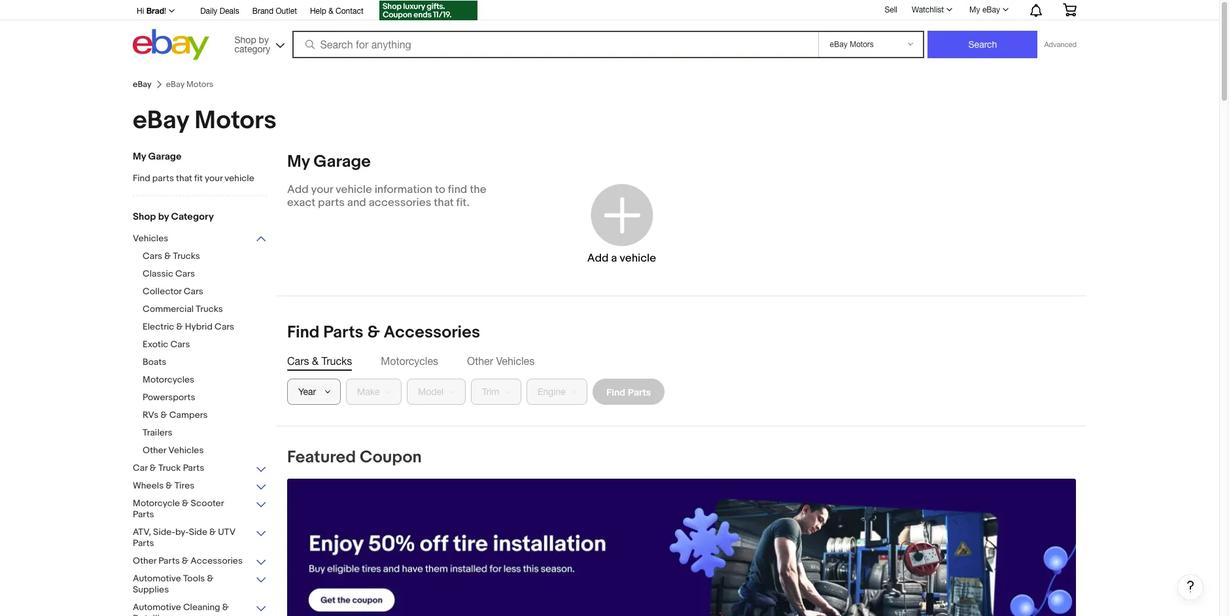 Task type: describe. For each thing, give the bounding box(es) containing it.
side-
[[153, 527, 175, 538]]

parts inside the find parts that fit your vehicle link
[[152, 173, 174, 184]]

hi brad !
[[137, 6, 166, 16]]

wheels & tires button
[[133, 480, 267, 493]]

find parts that fit your vehicle link
[[133, 173, 267, 185]]

by-
[[175, 527, 189, 538]]

category
[[171, 211, 214, 223]]

fit
[[194, 173, 203, 184]]

trailers
[[143, 427, 173, 438]]

motorcycle
[[133, 498, 180, 509]]

help & contact link
[[310, 5, 364, 19]]

car & truck parts button
[[133, 463, 267, 475]]

brand
[[252, 7, 274, 16]]

scooter
[[191, 498, 224, 509]]

campers
[[169, 410, 208, 421]]

motorcycles inside 'main content'
[[381, 355, 438, 367]]

1 horizontal spatial my garage
[[287, 152, 371, 172]]

car
[[133, 463, 148, 474]]

other parts & accessories button
[[133, 556, 267, 568]]

classic cars link
[[143, 268, 277, 281]]

1 horizontal spatial accessories
[[384, 323, 480, 343]]

none submit inside shop by category banner
[[928, 31, 1038, 58]]

sell
[[885, 5, 898, 14]]

collector
[[143, 286, 182, 297]]

motorcycle & scooter parts button
[[133, 498, 267, 522]]

automotive tools & supplies button
[[133, 573, 267, 597]]

ebay inside account navigation
[[983, 5, 1000, 14]]

0 horizontal spatial my
[[133, 150, 146, 163]]

0 horizontal spatial my garage
[[133, 150, 182, 163]]

parts inside "add your vehicle information to find the exact parts and accessories that fit."
[[318, 196, 345, 209]]

classic
[[143, 268, 173, 279]]

featured coupon
[[287, 448, 422, 468]]

1 vertical spatial trucks
[[196, 304, 223, 315]]

my ebay link
[[963, 2, 1015, 18]]

2 automotive from the top
[[133, 602, 181, 613]]

a
[[611, 252, 617, 265]]

atv,
[[133, 527, 151, 538]]

vehicle for add your vehicle information to find the exact parts and accessories that fit.
[[336, 183, 372, 196]]

add a vehicle button
[[541, 165, 703, 283]]

ebay for ebay motors
[[133, 105, 189, 136]]

accessories inside vehicles cars & trucks classic cars collector cars commercial trucks electric & hybrid cars exotic cars boats motorcycles powersports rvs & campers trailers other vehicles car & truck parts wheels & tires motorcycle & scooter parts atv, side-by-side & utv parts other parts & accessories automotive tools & supplies automotive cleaning & detailing
[[191, 556, 243, 567]]

collector cars link
[[143, 286, 277, 298]]

that inside "add your vehicle information to find the exact parts and accessories that fit."
[[434, 196, 454, 209]]

to
[[435, 183, 446, 196]]

0 vertical spatial other
[[467, 355, 493, 367]]

watchlist
[[912, 5, 944, 14]]

exact
[[287, 196, 316, 209]]

hi
[[137, 7, 144, 16]]

parts inside the find parts "button"
[[628, 386, 651, 398]]

Search for anything text field
[[294, 32, 816, 57]]

information
[[375, 183, 433, 196]]

boats
[[143, 357, 166, 368]]

shop by category button
[[229, 29, 288, 57]]

commercial
[[143, 304, 194, 315]]

1 horizontal spatial garage
[[314, 152, 371, 172]]

1 automotive from the top
[[133, 573, 181, 584]]

find for find parts & accessories
[[287, 323, 320, 343]]

coupon
[[360, 448, 422, 468]]

1 vertical spatial other
[[143, 445, 166, 456]]

daily deals link
[[200, 5, 239, 19]]

advanced link
[[1038, 31, 1084, 58]]

vehicle for add a vehicle
[[620, 252, 656, 265]]

daily deals
[[200, 7, 239, 16]]

cars & trucks link
[[143, 251, 277, 263]]

cars & trucks
[[287, 355, 352, 367]]

powersports
[[143, 392, 195, 403]]

find parts button
[[593, 379, 665, 405]]

add a vehicle image
[[588, 180, 656, 249]]

motors
[[195, 105, 277, 136]]

vehicles button
[[133, 233, 267, 245]]

truck
[[158, 463, 181, 474]]

vehicles cars & trucks classic cars collector cars commercial trucks electric & hybrid cars exotic cars boats motorcycles powersports rvs & campers trailers other vehicles car & truck parts wheels & tires motorcycle & scooter parts atv, side-by-side & utv parts other parts & accessories automotive tools & supplies automotive cleaning & detailing
[[133, 233, 243, 616]]

tools
[[183, 573, 205, 584]]

add your vehicle information to find the exact parts and accessories that fit.
[[287, 183, 487, 209]]

accessories
[[369, 196, 431, 209]]

get the coupon image
[[379, 1, 477, 20]]

deals
[[220, 7, 239, 16]]

brad
[[146, 6, 164, 16]]

find parts
[[607, 386, 651, 398]]

find for find parts
[[607, 386, 625, 398]]

find parts that fit your vehicle
[[133, 173, 254, 184]]

detailing
[[133, 613, 170, 616]]

trailers link
[[143, 427, 277, 440]]

utv
[[218, 527, 235, 538]]

tires
[[174, 480, 195, 491]]

add for add your vehicle information to find the exact parts and accessories that fit.
[[287, 183, 309, 196]]

ebay link
[[133, 79, 152, 90]]

find for find parts that fit your vehicle
[[133, 173, 150, 184]]

other vehicles
[[467, 355, 535, 367]]

featured
[[287, 448, 356, 468]]

and
[[347, 196, 366, 209]]

help
[[310, 7, 326, 16]]

automotive cleaning & detailing button
[[133, 602, 267, 616]]

add for add a vehicle
[[587, 252, 609, 265]]

motorcycles inside vehicles cars & trucks classic cars collector cars commercial trucks electric & hybrid cars exotic cars boats motorcycles powersports rvs & campers trailers other vehicles car & truck parts wheels & tires motorcycle & scooter parts atv, side-by-side & utv parts other parts & accessories automotive tools & supplies automotive cleaning & detailing
[[143, 374, 194, 385]]

shop for shop by category
[[133, 211, 156, 223]]

0 vertical spatial trucks
[[173, 251, 200, 262]]

wheels
[[133, 480, 164, 491]]

brand outlet link
[[252, 5, 297, 19]]

that inside the find parts that fit your vehicle link
[[176, 173, 192, 184]]

hybrid
[[185, 321, 213, 332]]



Task type: vqa. For each thing, say whether or not it's contained in the screenshot.
"off" in Up to 30% off Bose Great holiday deals direct from the brand.
no



Task type: locate. For each thing, give the bounding box(es) containing it.
your shopping cart image
[[1063, 3, 1078, 16]]

outlet
[[276, 7, 297, 16]]

account navigation
[[130, 0, 1087, 22]]

tab list inside 'main content'
[[287, 354, 1076, 368]]

1 vertical spatial accessories
[[191, 556, 243, 567]]

shop inside shop by category
[[235, 34, 256, 45]]

&
[[329, 7, 334, 16], [164, 251, 171, 262], [176, 321, 183, 332], [367, 323, 380, 343], [312, 355, 319, 367], [161, 410, 167, 421], [150, 463, 156, 474], [166, 480, 172, 491], [182, 498, 189, 509], [209, 527, 216, 538], [182, 556, 188, 567], [207, 573, 214, 584], [222, 602, 229, 613]]

fit.
[[456, 196, 470, 209]]

garage
[[148, 150, 182, 163], [314, 152, 371, 172]]

shop down "deals"
[[235, 34, 256, 45]]

my right watchlist link
[[970, 5, 981, 14]]

motorcycles down find parts & accessories
[[381, 355, 438, 367]]

motorcycles
[[381, 355, 438, 367], [143, 374, 194, 385]]

1 vertical spatial motorcycles
[[143, 374, 194, 385]]

cars inside 'main content'
[[287, 355, 309, 367]]

sell link
[[879, 5, 904, 14]]

0 vertical spatial by
[[259, 34, 269, 45]]

my inside 'main content'
[[287, 152, 310, 172]]

2 vertical spatial find
[[607, 386, 625, 398]]

shop by category
[[235, 34, 270, 54]]

exotic cars link
[[143, 339, 277, 351]]

1 vertical spatial shop
[[133, 211, 156, 223]]

parts
[[323, 323, 364, 343], [628, 386, 651, 398], [183, 463, 204, 474], [133, 509, 154, 520], [133, 538, 154, 549], [158, 556, 180, 567]]

shop for shop by category
[[235, 34, 256, 45]]

by for category
[[158, 211, 169, 223]]

0 vertical spatial automotive
[[133, 573, 181, 584]]

0 horizontal spatial motorcycles
[[143, 374, 194, 385]]

rvs & campers link
[[143, 410, 277, 422]]

vehicle right a
[[620, 252, 656, 265]]

other vehicles link
[[143, 445, 277, 457]]

vehicle
[[225, 173, 254, 184], [336, 183, 372, 196], [620, 252, 656, 265]]

my inside my ebay link
[[970, 5, 981, 14]]

vehicle right fit
[[225, 173, 254, 184]]

& inside account navigation
[[329, 7, 334, 16]]

2 horizontal spatial vehicle
[[620, 252, 656, 265]]

1 horizontal spatial find
[[287, 323, 320, 343]]

add inside button
[[587, 252, 609, 265]]

1 vertical spatial by
[[158, 211, 169, 223]]

trucks down find parts & accessories
[[322, 355, 352, 367]]

parts left fit
[[152, 173, 174, 184]]

find parts & accessories
[[287, 323, 480, 343]]

main content
[[277, 152, 1204, 616]]

vehicle inside "add your vehicle information to find the exact parts and accessories that fit."
[[336, 183, 372, 196]]

1 horizontal spatial that
[[434, 196, 454, 209]]

automotive down supplies
[[133, 602, 181, 613]]

shop by category
[[133, 211, 214, 223]]

1 horizontal spatial vehicle
[[336, 183, 372, 196]]

find inside the find parts that fit your vehicle link
[[133, 173, 150, 184]]

your
[[205, 173, 223, 184], [311, 183, 333, 196]]

find
[[448, 183, 467, 196]]

add
[[287, 183, 309, 196], [587, 252, 609, 265]]

motorcycles up powersports
[[143, 374, 194, 385]]

contact
[[336, 7, 364, 16]]

advanced
[[1045, 41, 1077, 48]]

0 vertical spatial ebay
[[983, 5, 1000, 14]]

0 horizontal spatial by
[[158, 211, 169, 223]]

1 vertical spatial parts
[[318, 196, 345, 209]]

0 horizontal spatial shop
[[133, 211, 156, 223]]

that left fit.
[[434, 196, 454, 209]]

2 vertical spatial other
[[133, 556, 156, 567]]

0 vertical spatial add
[[287, 183, 309, 196]]

add a vehicle
[[587, 252, 656, 265]]

0 horizontal spatial accessories
[[191, 556, 243, 567]]

my up find parts that fit your vehicle
[[133, 150, 146, 163]]

your right fit
[[205, 173, 223, 184]]

1 vertical spatial that
[[434, 196, 454, 209]]

1 vertical spatial add
[[587, 252, 609, 265]]

cars
[[143, 251, 162, 262], [175, 268, 195, 279], [184, 286, 203, 297], [215, 321, 234, 332], [170, 339, 190, 350], [287, 355, 309, 367]]

by inside shop by category
[[259, 34, 269, 45]]

supplies
[[133, 584, 169, 595]]

ebay
[[983, 5, 1000, 14], [133, 79, 152, 90], [133, 105, 189, 136]]

side
[[189, 527, 207, 538]]

rvs
[[143, 410, 159, 421]]

parts left and
[[318, 196, 345, 209]]

my ebay
[[970, 5, 1000, 14]]

tab list containing cars & trucks
[[287, 354, 1076, 368]]

help, opens dialogs image
[[1184, 580, 1197, 593]]

1 vertical spatial automotive
[[133, 602, 181, 613]]

cleaning
[[183, 602, 220, 613]]

ebay for ebay
[[133, 79, 152, 90]]

boats link
[[143, 357, 277, 369]]

2 vertical spatial vehicles
[[168, 445, 204, 456]]

1 horizontal spatial motorcycles
[[381, 355, 438, 367]]

daily
[[200, 7, 217, 16]]

0 vertical spatial motorcycles
[[381, 355, 438, 367]]

automotive up detailing
[[133, 573, 181, 584]]

add left a
[[587, 252, 609, 265]]

trucks inside 'main content'
[[322, 355, 352, 367]]

powersports link
[[143, 392, 277, 404]]

None submit
[[928, 31, 1038, 58]]

that
[[176, 173, 192, 184], [434, 196, 454, 209]]

None text field
[[287, 479, 1076, 616]]

1 horizontal spatial add
[[587, 252, 609, 265]]

1 horizontal spatial parts
[[318, 196, 345, 209]]

brand outlet
[[252, 7, 297, 16]]

add inside "add your vehicle information to find the exact parts and accessories that fit."
[[287, 183, 309, 196]]

!
[[164, 7, 166, 16]]

shop by category banner
[[130, 0, 1087, 63]]

that left fit
[[176, 173, 192, 184]]

atv, side-by-side & utv parts button
[[133, 527, 267, 550]]

0 vertical spatial accessories
[[384, 323, 480, 343]]

category
[[235, 44, 270, 54]]

vehicle inside button
[[620, 252, 656, 265]]

your inside "add your vehicle information to find the exact parts and accessories that fit."
[[311, 183, 333, 196]]

0 horizontal spatial your
[[205, 173, 223, 184]]

0 horizontal spatial parts
[[152, 173, 174, 184]]

electric
[[143, 321, 174, 332]]

watchlist link
[[905, 2, 959, 18]]

1 vertical spatial vehicles
[[496, 355, 535, 367]]

my
[[970, 5, 981, 14], [133, 150, 146, 163], [287, 152, 310, 172]]

garage up and
[[314, 152, 371, 172]]

2 vertical spatial ebay
[[133, 105, 189, 136]]

1 vertical spatial ebay
[[133, 79, 152, 90]]

by left the category
[[158, 211, 169, 223]]

my garage
[[133, 150, 182, 163], [287, 152, 371, 172]]

by down brand in the left top of the page
[[259, 34, 269, 45]]

find inside the find parts "button"
[[607, 386, 625, 398]]

tab list
[[287, 354, 1076, 368]]

trucks
[[173, 251, 200, 262], [196, 304, 223, 315], [322, 355, 352, 367]]

0 vertical spatial shop
[[235, 34, 256, 45]]

main content containing my garage
[[277, 152, 1204, 616]]

by
[[259, 34, 269, 45], [158, 211, 169, 223]]

garage up find parts that fit your vehicle
[[148, 150, 182, 163]]

add left and
[[287, 183, 309, 196]]

2 horizontal spatial find
[[607, 386, 625, 398]]

1 horizontal spatial by
[[259, 34, 269, 45]]

0 vertical spatial vehicles
[[133, 233, 168, 244]]

vehicle left information
[[336, 183, 372, 196]]

electric & hybrid cars link
[[143, 321, 277, 334]]

ebay motors
[[133, 105, 277, 136]]

1 horizontal spatial your
[[311, 183, 333, 196]]

my up exact
[[287, 152, 310, 172]]

0 vertical spatial that
[[176, 173, 192, 184]]

your left and
[[311, 183, 333, 196]]

accessories
[[384, 323, 480, 343], [191, 556, 243, 567]]

0 horizontal spatial find
[[133, 173, 150, 184]]

trucks down vehicles dropdown button in the left of the page
[[173, 251, 200, 262]]

0 horizontal spatial garage
[[148, 150, 182, 163]]

my garage up exact
[[287, 152, 371, 172]]

the
[[470, 183, 487, 196]]

other
[[467, 355, 493, 367], [143, 445, 166, 456], [133, 556, 156, 567]]

commercial trucks link
[[143, 304, 277, 316]]

enjoy 50% off tire installation image
[[287, 479, 1076, 616]]

0 horizontal spatial that
[[176, 173, 192, 184]]

0 horizontal spatial vehicle
[[225, 173, 254, 184]]

1 vertical spatial find
[[287, 323, 320, 343]]

0 horizontal spatial add
[[287, 183, 309, 196]]

parts
[[152, 173, 174, 184], [318, 196, 345, 209]]

2 vertical spatial trucks
[[322, 355, 352, 367]]

my garage up find parts that fit your vehicle
[[133, 150, 182, 163]]

shop left the category
[[133, 211, 156, 223]]

motorcycles link
[[143, 374, 277, 387]]

2 horizontal spatial my
[[970, 5, 981, 14]]

trucks down collector cars link
[[196, 304, 223, 315]]

1 horizontal spatial my
[[287, 152, 310, 172]]

0 vertical spatial find
[[133, 173, 150, 184]]

exotic
[[143, 339, 168, 350]]

0 vertical spatial parts
[[152, 173, 174, 184]]

find
[[133, 173, 150, 184], [287, 323, 320, 343], [607, 386, 625, 398]]

help & contact
[[310, 7, 364, 16]]

1 horizontal spatial shop
[[235, 34, 256, 45]]

by for category
[[259, 34, 269, 45]]

vehicles
[[133, 233, 168, 244], [496, 355, 535, 367], [168, 445, 204, 456]]



